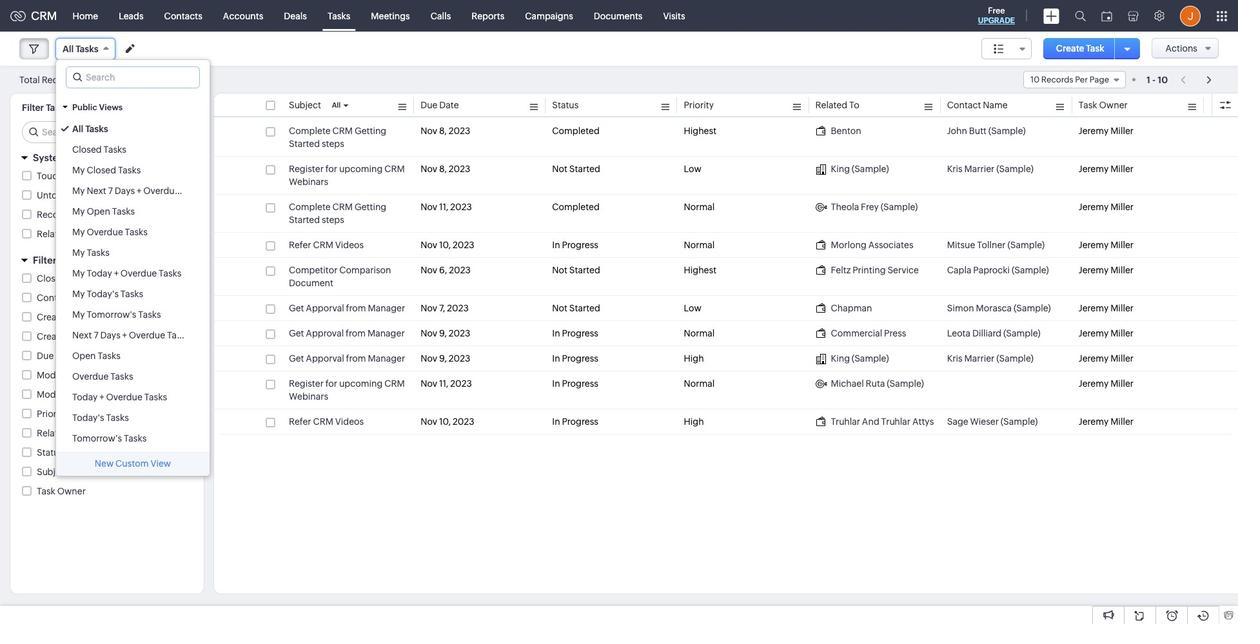 Task type: locate. For each thing, give the bounding box(es) containing it.
records inside field
[[1042, 75, 1074, 85]]

not
[[553, 164, 568, 174], [553, 265, 568, 276], [553, 303, 568, 314]]

1 refer crm videos from the top
[[289, 240, 364, 250]]

contact up john
[[948, 100, 982, 110]]

0 vertical spatial getting
[[355, 126, 387, 136]]

1 from from the top
[[346, 303, 366, 314]]

king (sample) up theola frey (sample) link
[[831, 164, 890, 174]]

1 vertical spatial high
[[684, 417, 704, 427]]

2 complete crm getting started steps from the top
[[289, 202, 387, 225]]

truhlar
[[831, 417, 861, 427], [882, 417, 911, 427]]

2 not started from the top
[[553, 265, 601, 276]]

0 vertical spatial get apporval from manager
[[289, 303, 405, 314]]

for for nov 8, 2023
[[326, 164, 338, 174]]

5 in progress from the top
[[553, 417, 599, 427]]

contacts link
[[154, 0, 213, 31]]

2 not from the top
[[553, 265, 568, 276]]

1 vertical spatial king
[[831, 354, 850, 364]]

public views
[[72, 103, 123, 112]]

10,
[[439, 240, 451, 250], [439, 417, 451, 427]]

4 jeremy miller from the top
[[1079, 240, 1134, 250]]

king
[[831, 164, 850, 174], [831, 354, 850, 364]]

2 vertical spatial related
[[37, 428, 69, 439]]

marrier for low
[[965, 164, 995, 174]]

miller for leota dilliard (sample) link
[[1111, 328, 1134, 339]]

10 miller from the top
[[1111, 417, 1134, 427]]

my down "related records action"
[[72, 248, 85, 258]]

0 vertical spatial filter
[[22, 103, 44, 113]]

2 in from the top
[[553, 328, 560, 339]]

my for my next 7 days + overdue tasks
[[72, 186, 85, 196]]

john butt (sample)
[[948, 126, 1026, 136]]

records up my tasks
[[71, 229, 105, 239]]

0 vertical spatial not started
[[553, 164, 601, 174]]

10 right -
[[1158, 75, 1169, 85]]

2 in progress from the top
[[553, 328, 599, 339]]

2 from from the top
[[346, 328, 366, 339]]

3 not from the top
[[553, 303, 568, 314]]

0 horizontal spatial truhlar
[[831, 417, 861, 427]]

0 vertical spatial manager
[[368, 303, 405, 314]]

2 jeremy miller from the top
[[1079, 164, 1134, 174]]

6,
[[439, 265, 447, 276]]

0 vertical spatial 10,
[[439, 240, 451, 250]]

modified up modified time on the left bottom of page
[[37, 370, 74, 381]]

3 get from the top
[[289, 354, 304, 364]]

2 king (sample) from the top
[[831, 354, 890, 364]]

kris marrier (sample) link for low
[[948, 163, 1034, 176]]

2 refer from the top
[[289, 417, 311, 427]]

contact name down closed time
[[37, 293, 97, 303]]

kris down john
[[948, 164, 963, 174]]

register for upcoming crm webinars link
[[289, 163, 408, 188], [289, 377, 408, 403]]

records
[[42, 75, 76, 85], [1042, 75, 1074, 85], [76, 171, 110, 181], [86, 190, 120, 201], [71, 229, 105, 239]]

9, for get apporval from manager
[[439, 354, 447, 364]]

1 high from the top
[[684, 354, 704, 364]]

1
[[1147, 75, 1151, 85]]

size image
[[994, 43, 1005, 55]]

manager down get approval from manager
[[368, 354, 405, 364]]

get for normal
[[289, 328, 304, 339]]

filter up closed time
[[33, 255, 57, 266]]

started
[[289, 139, 320, 149], [570, 164, 601, 174], [289, 215, 320, 225], [570, 265, 601, 276], [570, 303, 601, 314]]

contact name up butt
[[948, 100, 1008, 110]]

next up my open tasks
[[87, 186, 106, 196]]

not started for nov 6, 2023
[[553, 265, 601, 276]]

low
[[684, 164, 702, 174], [684, 303, 702, 314]]

8 my from the top
[[72, 310, 85, 320]]

1 apporval from the top
[[306, 303, 344, 314]]

10 jeremy from the top
[[1079, 417, 1109, 427]]

2 kris from the top
[[948, 354, 963, 364]]

getting
[[355, 126, 387, 136], [355, 202, 387, 212]]

my down system defined filters
[[72, 165, 85, 176]]

1 modified from the top
[[37, 370, 74, 381]]

2023 for feltz printing service link
[[449, 265, 471, 276]]

1 vertical spatial complete crm getting started steps link
[[289, 201, 408, 226]]

7
[[108, 186, 113, 196], [94, 330, 98, 341]]

1 nov 10, 2023 from the top
[[421, 240, 475, 250]]

2 modified from the top
[[37, 390, 74, 400]]

king (sample) down the commercial press link
[[831, 354, 890, 364]]

king (sample) link down benton
[[816, 163, 890, 176]]

steps for nov 11, 2023
[[322, 215, 344, 225]]

simon morasca (sample)
[[948, 303, 1052, 314]]

from right the approval
[[346, 328, 366, 339]]

complete for nov 11, 2023
[[289, 202, 331, 212]]

nov 6, 2023
[[421, 265, 471, 276]]

king for low
[[831, 164, 850, 174]]

get down document
[[289, 303, 304, 314]]

all inside public views region
[[72, 124, 83, 134]]

10 jeremy miller from the top
[[1079, 417, 1134, 427]]

capla
[[948, 265, 972, 276]]

0 vertical spatial marrier
[[965, 164, 995, 174]]

my down record action on the left top
[[72, 227, 85, 237]]

in for commercial press
[[553, 328, 560, 339]]

due date
[[421, 100, 459, 110], [37, 351, 75, 361]]

0 vertical spatial 11,
[[439, 202, 449, 212]]

days down my closed tasks
[[115, 186, 135, 196]]

open up my overdue tasks
[[87, 206, 110, 217]]

truhlar left and
[[831, 417, 861, 427]]

8 nov from the top
[[421, 354, 438, 364]]

(sample) right "tollner"
[[1008, 240, 1045, 250]]

today up today's tasks
[[72, 392, 98, 403]]

4 normal from the top
[[684, 379, 715, 389]]

8 jeremy miller from the top
[[1079, 354, 1134, 364]]

2 created from the top
[[37, 332, 70, 342]]

in progress for michael
[[553, 379, 599, 389]]

0 vertical spatial priority
[[684, 100, 714, 110]]

8,
[[439, 126, 447, 136], [439, 164, 447, 174]]

in for michael ruta (sample)
[[553, 379, 560, 389]]

today's tasks
[[72, 413, 129, 423]]

5 nov from the top
[[421, 265, 438, 276]]

2 getting from the top
[[355, 202, 387, 212]]

0 vertical spatial complete crm getting started steps
[[289, 126, 387, 149]]

high
[[684, 354, 704, 364], [684, 417, 704, 427]]

6 nov from the top
[[421, 303, 438, 314]]

(sample) right morasca
[[1014, 303, 1052, 314]]

due
[[421, 100, 438, 110], [37, 351, 54, 361]]

0 vertical spatial related
[[816, 100, 848, 110]]

1 horizontal spatial task owner
[[1079, 100, 1128, 110]]

priority
[[684, 100, 714, 110], [37, 409, 67, 419]]

2 nov 8, 2023 from the top
[[421, 164, 471, 174]]

1 8, from the top
[[439, 126, 447, 136]]

view
[[151, 459, 171, 469]]

search image
[[1076, 10, 1087, 21]]

get apporval from manager link up get approval from manager link
[[289, 302, 405, 315]]

0 vertical spatial kris marrier (sample) link
[[948, 163, 1034, 176]]

mitsue tollner (sample)
[[948, 240, 1045, 250]]

register for upcoming crm webinars for nov 11, 2023
[[289, 379, 405, 402]]

4 in progress from the top
[[553, 379, 599, 389]]

all tasks up 12
[[63, 44, 99, 54]]

from for high
[[346, 354, 366, 364]]

0 vertical spatial action
[[69, 210, 97, 220]]

0 horizontal spatial name
[[73, 293, 97, 303]]

tomorrow's tasks
[[72, 434, 147, 444]]

by inside dropdown button
[[59, 255, 70, 266]]

low for king (sample)
[[684, 164, 702, 174]]

videos for normal
[[335, 240, 364, 250]]

0 vertical spatial king
[[831, 164, 850, 174]]

0 horizontal spatial task owner
[[37, 487, 86, 497]]

0 vertical spatial contact name
[[948, 100, 1008, 110]]

1 horizontal spatial name
[[983, 100, 1008, 110]]

(sample) right the frey
[[881, 202, 919, 212]]

get left the approval
[[289, 328, 304, 339]]

normal for commercial press
[[684, 328, 715, 339]]

0 vertical spatial complete crm getting started steps link
[[289, 125, 408, 150]]

all
[[63, 44, 74, 54], [332, 101, 341, 109], [72, 124, 83, 134]]

1 vertical spatial subject
[[37, 467, 69, 478]]

0 vertical spatial kris marrier (sample)
[[948, 164, 1034, 174]]

1 complete crm getting started steps link from the top
[[289, 125, 408, 150]]

and
[[863, 417, 880, 427]]

1 nov from the top
[[421, 126, 438, 136]]

my up created time
[[72, 310, 85, 320]]

record action
[[37, 210, 97, 220]]

1 vertical spatial due date
[[37, 351, 75, 361]]

8 jeremy from the top
[[1079, 354, 1109, 364]]

11,
[[439, 202, 449, 212], [439, 379, 449, 389]]

3 not started from the top
[[553, 303, 601, 314]]

1 vertical spatial due
[[37, 351, 54, 361]]

1 nov 11, 2023 from the top
[[421, 202, 472, 212]]

filter down total
[[22, 103, 44, 113]]

normal for michael ruta (sample)
[[684, 379, 715, 389]]

1 vertical spatial by
[[72, 312, 83, 323]]

overdue up my today's tasks
[[121, 268, 157, 279]]

name up john butt (sample)
[[983, 100, 1008, 110]]

5 miller from the top
[[1111, 265, 1134, 276]]

1 vertical spatial register
[[289, 379, 324, 389]]

+ down overdue tasks
[[100, 392, 104, 403]]

modified
[[37, 370, 74, 381], [37, 390, 74, 400]]

nov 10, 2023 for normal
[[421, 240, 475, 250]]

apporval down the approval
[[306, 354, 344, 364]]

1 vertical spatial related
[[37, 229, 69, 239]]

page
[[1090, 75, 1110, 85]]

2 refer crm videos from the top
[[289, 417, 364, 427]]

benton link
[[816, 125, 862, 137]]

refer for normal
[[289, 240, 311, 250]]

1 horizontal spatial truhlar
[[882, 417, 911, 427]]

manager down comparison
[[368, 303, 405, 314]]

get down get approval from manager
[[289, 354, 304, 364]]

8, for complete crm getting started steps
[[439, 126, 447, 136]]

4 in from the top
[[553, 379, 560, 389]]

4 nov from the top
[[421, 240, 438, 250]]

1 vertical spatial register for upcoming crm webinars
[[289, 379, 405, 402]]

2 webinars from the top
[[289, 392, 329, 402]]

today's up my tomorrow's tasks
[[87, 289, 119, 299]]

my down fields
[[72, 268, 85, 279]]

3 from from the top
[[346, 354, 366, 364]]

2 king (sample) link from the top
[[816, 352, 890, 365]]

create task button
[[1044, 38, 1118, 59]]

1 vertical spatial refer crm videos link
[[289, 416, 364, 428]]

2 truhlar from the left
[[882, 417, 911, 427]]

in for king (sample)
[[553, 354, 560, 364]]

actions
[[1166, 43, 1198, 54]]

refer crm videos for normal
[[289, 240, 364, 250]]

action down my open tasks
[[107, 229, 135, 239]]

mitsue tollner (sample) link
[[948, 239, 1045, 252]]

1 complete crm getting started steps from the top
[[289, 126, 387, 149]]

records up my open tasks
[[86, 190, 120, 201]]

7 jeremy from the top
[[1079, 328, 1109, 339]]

0 vertical spatial by
[[59, 255, 70, 266]]

5 progress from the top
[[562, 417, 599, 427]]

1 get apporval from manager link from the top
[[289, 302, 405, 315]]

2 for from the top
[[326, 379, 338, 389]]

0 horizontal spatial to
[[71, 428, 81, 439]]

1 nov 9, 2023 from the top
[[421, 328, 471, 339]]

search text field up closed tasks
[[23, 122, 194, 143]]

2 vertical spatial by
[[76, 370, 87, 381]]

0 vertical spatial webinars
[[289, 177, 329, 187]]

2 my from the top
[[72, 186, 85, 196]]

created for created time
[[37, 332, 70, 342]]

4 my from the top
[[72, 227, 85, 237]]

2 vertical spatial not started
[[553, 303, 601, 314]]

getting for nov 11, 2023
[[355, 202, 387, 212]]

(sample) right ruta
[[887, 379, 925, 389]]

1 kris marrier (sample) from the top
[[948, 164, 1034, 174]]

1 vertical spatial closed
[[87, 165, 116, 176]]

1 vertical spatial king (sample) link
[[816, 352, 890, 365]]

date
[[440, 100, 459, 110], [56, 351, 75, 361]]

from down get approval from manager link
[[346, 354, 366, 364]]

related up benton link
[[816, 100, 848, 110]]

get apporval from manager up get approval from manager link
[[289, 303, 405, 314]]

king up michael
[[831, 354, 850, 364]]

jeremy for michael ruta (sample) link
[[1079, 379, 1109, 389]]

1 get from the top
[[289, 303, 304, 314]]

1 vertical spatial to
[[71, 428, 81, 439]]

time down overdue tasks
[[76, 390, 97, 400]]

1 vertical spatial filter
[[33, 255, 57, 266]]

owner
[[1100, 100, 1128, 110], [57, 487, 86, 497]]

1 webinars from the top
[[289, 177, 329, 187]]

filter inside filter by fields dropdown button
[[33, 255, 57, 266]]

apporval for nov 9, 2023
[[306, 354, 344, 364]]

jeremy for king (sample) link related to low
[[1079, 164, 1109, 174]]

search text field up public views dropdown button
[[66, 67, 199, 88]]

1 videos from the top
[[335, 240, 364, 250]]

0 vertical spatial owner
[[1100, 100, 1128, 110]]

related down modified time on the left bottom of page
[[37, 428, 69, 439]]

5 in from the top
[[553, 417, 560, 427]]

miller for kris marrier (sample) link corresponding to low
[[1111, 164, 1134, 174]]

2 high from the top
[[684, 417, 704, 427]]

2 kris marrier (sample) from the top
[[948, 354, 1034, 364]]

marrier down butt
[[965, 164, 995, 174]]

started for for
[[570, 164, 601, 174]]

0 vertical spatial open
[[87, 206, 110, 217]]

nov for morlong associates 'link' on the top of the page
[[421, 240, 438, 250]]

7 up open tasks
[[94, 330, 98, 341]]

0 vertical spatial refer crm videos
[[289, 240, 364, 250]]

3 jeremy miller from the top
[[1079, 202, 1134, 212]]

1 vertical spatial for
[[326, 379, 338, 389]]

nov 8, 2023 for register for upcoming crm webinars
[[421, 164, 471, 174]]

by up closed time
[[59, 255, 70, 266]]

jeremy for truhlar and truhlar attys link
[[1079, 417, 1109, 427]]

1 vertical spatial related to
[[37, 428, 81, 439]]

0 vertical spatial low
[[684, 164, 702, 174]]

1 refer from the top
[[289, 240, 311, 250]]

2 videos from the top
[[335, 417, 364, 427]]

0 vertical spatial name
[[983, 100, 1008, 110]]

nov
[[421, 126, 438, 136], [421, 164, 438, 174], [421, 202, 438, 212], [421, 240, 438, 250], [421, 265, 438, 276], [421, 303, 438, 314], [421, 328, 438, 339], [421, 354, 438, 364], [421, 379, 438, 389], [421, 417, 438, 427]]

9, for get approval from manager
[[439, 328, 447, 339]]

in progress for truhlar
[[553, 417, 599, 427]]

2 register for upcoming crm webinars link from the top
[[289, 377, 408, 403]]

0 vertical spatial related to
[[816, 100, 860, 110]]

row group
[[214, 119, 1239, 435]]

1 vertical spatial get apporval from manager link
[[289, 352, 405, 365]]

time for modified time
[[76, 390, 97, 400]]

Search text field
[[66, 67, 199, 88], [23, 122, 194, 143]]

0 horizontal spatial related to
[[37, 428, 81, 439]]

0 vertical spatial date
[[440, 100, 459, 110]]

2 highest from the top
[[684, 265, 717, 276]]

by for created
[[72, 312, 83, 323]]

days down my tomorrow's tasks
[[100, 330, 121, 341]]

manager for high
[[368, 354, 405, 364]]

0 vertical spatial created
[[37, 312, 70, 323]]

2 vertical spatial all
[[72, 124, 83, 134]]

marrier down dilliard
[[965, 354, 995, 364]]

2023 for benton link
[[449, 126, 471, 136]]

get apporval from manager down get approval from manager link
[[289, 354, 405, 364]]

2 vertical spatial closed
[[37, 274, 66, 284]]

time up open tasks
[[72, 332, 93, 342]]

1 vertical spatial nov 8, 2023
[[421, 164, 471, 174]]

my for my today's tasks
[[72, 289, 85, 299]]

+ down my closed tasks
[[137, 186, 142, 196]]

10 inside 10 records per page field
[[1031, 75, 1040, 85]]

jeremy miller for king (sample) link related to high
[[1079, 354, 1134, 364]]

1 in progress from the top
[[553, 240, 599, 250]]

1 vertical spatial all tasks
[[72, 124, 108, 134]]

2 marrier from the top
[[965, 354, 995, 364]]

2 register from the top
[[289, 379, 324, 389]]

0 vertical spatial modified
[[37, 370, 74, 381]]

1 for from the top
[[326, 164, 338, 174]]

king (sample) link for high
[[816, 352, 890, 365]]

modified down 'modified by' at the left bottom
[[37, 390, 74, 400]]

kris down leota on the bottom of page
[[948, 354, 963, 364]]

related to up benton link
[[816, 100, 860, 110]]

feltz printing service
[[831, 265, 919, 276]]

1 vertical spatial priority
[[37, 409, 67, 419]]

created down created by
[[37, 332, 70, 342]]

0 vertical spatial 9,
[[439, 328, 447, 339]]

2 vertical spatial from
[[346, 354, 366, 364]]

completed for nov 8, 2023
[[553, 126, 600, 136]]

commercial press
[[831, 328, 907, 339]]

(sample) right butt
[[989, 126, 1026, 136]]

register for upcoming crm webinars
[[289, 164, 405, 187], [289, 379, 405, 402]]

closed for closed time
[[37, 274, 66, 284]]

action
[[69, 210, 97, 220], [107, 229, 135, 239]]

all tasks down public
[[72, 124, 108, 134]]

my for my closed tasks
[[72, 165, 85, 176]]

2 low from the top
[[684, 303, 702, 314]]

get apporval from manager link
[[289, 302, 405, 315], [289, 352, 405, 365]]

jeremy miller for theola frey (sample) link
[[1079, 202, 1134, 212]]

my down untouched records
[[72, 206, 85, 217]]

manager right the approval
[[368, 328, 405, 339]]

5 jeremy miller from the top
[[1079, 265, 1134, 276]]

0 vertical spatial nov 9, 2023
[[421, 328, 471, 339]]

5 jeremy from the top
[[1079, 265, 1109, 276]]

webinars for nov 8, 2023
[[289, 177, 329, 187]]

touched
[[37, 171, 74, 181]]

6 miller from the top
[[1111, 303, 1134, 314]]

(sample) right wieser
[[1001, 417, 1039, 427]]

in progress
[[553, 240, 599, 250], [553, 328, 599, 339], [553, 354, 599, 364], [553, 379, 599, 389], [553, 417, 599, 427]]

modified for modified by
[[37, 370, 74, 381]]

truhlar right and
[[882, 417, 911, 427]]

tomorrow's down my today's tasks
[[87, 310, 136, 320]]

calendar image
[[1102, 11, 1113, 21]]

king (sample) for high
[[831, 354, 890, 364]]

my closed tasks
[[72, 165, 141, 176]]

1 vertical spatial videos
[[335, 417, 364, 427]]

kris marrier (sample) link down john butt (sample)
[[948, 163, 1034, 176]]

kris marrier (sample) down john butt (sample)
[[948, 164, 1034, 174]]

modified for modified time
[[37, 390, 74, 400]]

nov 11, 2023 for complete crm getting started steps
[[421, 202, 472, 212]]

jeremy miller for morlong associates 'link' on the top of the page
[[1079, 240, 1134, 250]]

1 nov 8, 2023 from the top
[[421, 126, 471, 136]]

king down benton link
[[831, 164, 850, 174]]

None field
[[982, 38, 1032, 59]]

0 vertical spatial all
[[63, 44, 74, 54]]

2 get from the top
[[289, 328, 304, 339]]

my down closed time
[[72, 289, 85, 299]]

1 jeremy miller from the top
[[1079, 126, 1134, 136]]

2 complete crm getting started steps link from the top
[[289, 201, 408, 226]]

not for nov 6, 2023
[[553, 265, 568, 276]]

next
[[87, 186, 106, 196], [72, 330, 92, 341]]

2 completed from the top
[[553, 202, 600, 212]]

3 progress from the top
[[562, 354, 599, 364]]

get apporval from manager link for nov 9, 2023
[[289, 352, 405, 365]]

1 vertical spatial complete crm getting started steps
[[289, 202, 387, 225]]

jeremy for theola frey (sample) link
[[1079, 202, 1109, 212]]

get apporval from manager link down get approval from manager link
[[289, 352, 405, 365]]

document
[[289, 278, 334, 288]]

records down defined
[[76, 171, 110, 181]]

related to down modified time on the left bottom of page
[[37, 428, 81, 439]]

created for created by
[[37, 312, 70, 323]]

1 jeremy from the top
[[1079, 126, 1109, 136]]

get apporval from manager
[[289, 303, 405, 314], [289, 354, 405, 364]]

1 vertical spatial task owner
[[37, 487, 86, 497]]

0 vertical spatial due
[[421, 100, 438, 110]]

1 vertical spatial kris marrier (sample)
[[948, 354, 1034, 364]]

2 nov 9, 2023 from the top
[[421, 354, 471, 364]]

records left 12
[[42, 75, 76, 85]]

created up created time
[[37, 312, 70, 323]]

truhlar and truhlar attys
[[831, 417, 935, 427]]

normal
[[684, 202, 715, 212], [684, 240, 715, 250], [684, 328, 715, 339], [684, 379, 715, 389]]

my for my tasks
[[72, 248, 85, 258]]

morlong associates link
[[816, 239, 914, 252]]

2 complete from the top
[[289, 202, 331, 212]]

refer crm videos link for normal
[[289, 239, 364, 252]]

1 vertical spatial action
[[107, 229, 135, 239]]

records for touched
[[76, 171, 110, 181]]

related records action
[[37, 229, 135, 239]]

2 get apporval from manager link from the top
[[289, 352, 405, 365]]

highest
[[684, 126, 717, 136], [684, 265, 717, 276]]

king (sample) for low
[[831, 164, 890, 174]]

low for chapman
[[684, 303, 702, 314]]

0 vertical spatial refer
[[289, 240, 311, 250]]

11, for register for upcoming crm webinars
[[439, 379, 449, 389]]

records for total
[[42, 75, 76, 85]]

0 vertical spatial subject
[[289, 100, 321, 110]]

in progress for morlong
[[553, 240, 599, 250]]

name down closed time
[[73, 293, 97, 303]]

all tasks inside public views region
[[72, 124, 108, 134]]

videos
[[335, 240, 364, 250], [335, 417, 364, 427]]

to
[[850, 100, 860, 110], [71, 428, 81, 439]]

0 vertical spatial register for upcoming crm webinars link
[[289, 163, 408, 188]]

today's up tomorrow's tasks
[[72, 413, 104, 423]]

get
[[289, 303, 304, 314], [289, 328, 304, 339], [289, 354, 304, 364]]

1 10, from the top
[[439, 240, 451, 250]]

2 register for upcoming crm webinars from the top
[[289, 379, 405, 402]]

contact up created by
[[37, 293, 71, 303]]

1 vertical spatial apporval
[[306, 354, 344, 364]]

today's
[[87, 289, 119, 299], [72, 413, 104, 423]]

1 king (sample) link from the top
[[816, 163, 890, 176]]

1 horizontal spatial date
[[440, 100, 459, 110]]

1 not from the top
[[553, 164, 568, 174]]

2 kris marrier (sample) link from the top
[[948, 352, 1034, 365]]

total records 12
[[19, 75, 87, 85]]

1 vertical spatial nov 9, 2023
[[421, 354, 471, 364]]

register for nov 8, 2023
[[289, 164, 324, 174]]

6 my from the top
[[72, 268, 85, 279]]

0 vertical spatial task owner
[[1079, 100, 1128, 110]]

1 vertical spatial steps
[[322, 215, 344, 225]]

related to
[[816, 100, 860, 110], [37, 428, 81, 439]]

open down created time
[[72, 351, 96, 361]]

create
[[1057, 43, 1085, 54]]

visits
[[664, 11, 686, 21]]

9 jeremy miller from the top
[[1079, 379, 1134, 389]]

to up benton
[[850, 100, 860, 110]]

progress for commercial press
[[562, 328, 599, 339]]

10 nov from the top
[[421, 417, 438, 427]]

miller for capla paprocki (sample) link
[[1111, 265, 1134, 276]]

from up get approval from manager link
[[346, 303, 366, 314]]

miller for simon morasca (sample) link
[[1111, 303, 1134, 314]]

profile element
[[1173, 0, 1209, 31]]

next up open tasks
[[72, 330, 92, 341]]

0 vertical spatial get
[[289, 303, 304, 314]]

0 vertical spatial register
[[289, 164, 324, 174]]

crm link
[[10, 9, 57, 23]]

7 down my closed tasks
[[108, 186, 113, 196]]

0 vertical spatial days
[[115, 186, 135, 196]]

3 my from the top
[[72, 206, 85, 217]]

10 left per
[[1031, 75, 1040, 85]]

1 horizontal spatial priority
[[684, 100, 714, 110]]

meetings link
[[361, 0, 421, 31]]

related
[[816, 100, 848, 110], [37, 229, 69, 239], [37, 428, 69, 439]]

1 vertical spatial completed
[[553, 202, 600, 212]]

marrier for high
[[965, 354, 995, 364]]

1 marrier from the top
[[965, 164, 995, 174]]

1 vertical spatial open
[[72, 351, 96, 361]]

overdue
[[143, 186, 180, 196], [87, 227, 123, 237], [121, 268, 157, 279], [129, 330, 165, 341], [72, 372, 109, 382], [106, 392, 142, 403]]

All Tasks field
[[55, 38, 115, 60]]

ruta
[[866, 379, 886, 389]]

1 complete from the top
[[289, 126, 331, 136]]

by
[[59, 255, 70, 266], [72, 312, 83, 323], [76, 370, 87, 381]]

task inside button
[[1087, 43, 1105, 54]]

3 in progress from the top
[[553, 354, 599, 364]]

days
[[115, 186, 135, 196], [100, 330, 121, 341]]

records left per
[[1042, 75, 1074, 85]]

steps for nov 8, 2023
[[322, 139, 344, 149]]

1 highest from the top
[[684, 126, 717, 136]]

untouched
[[37, 190, 84, 201]]

public views button
[[56, 96, 210, 119]]



Task type: vqa. For each thing, say whether or not it's contained in the screenshot.


Task type: describe. For each thing, give the bounding box(es) containing it.
0 horizontal spatial due date
[[37, 351, 75, 361]]

0 vertical spatial today
[[87, 268, 112, 279]]

reports
[[472, 11, 505, 21]]

capla paprocki (sample) link
[[948, 264, 1050, 277]]

highest for completed
[[684, 126, 717, 136]]

sage
[[948, 417, 969, 427]]

2023 for truhlar and truhlar attys link
[[453, 417, 475, 427]]

closed tasks
[[72, 145, 126, 155]]

10 records per page
[[1031, 75, 1110, 85]]

logo image
[[10, 11, 26, 21]]

1 vertical spatial tomorrow's
[[72, 434, 122, 444]]

leads link
[[108, 0, 154, 31]]

jeremy miller for truhlar and truhlar attys link
[[1079, 417, 1134, 427]]

records for untouched
[[86, 190, 120, 201]]

get apporval from manager for nov 7, 2023
[[289, 303, 405, 314]]

create task
[[1057, 43, 1105, 54]]

benton
[[831, 126, 862, 136]]

complete crm getting started steps for nov 8, 2023
[[289, 126, 387, 149]]

1 horizontal spatial related to
[[816, 100, 860, 110]]

theola frey (sample)
[[831, 202, 919, 212]]

0 horizontal spatial priority
[[37, 409, 67, 419]]

wieser
[[971, 417, 999, 427]]

kris for low
[[948, 164, 963, 174]]

all inside field
[[63, 44, 74, 54]]

approval
[[306, 328, 344, 339]]

overdue down my open tasks
[[87, 227, 123, 237]]

3 miller from the top
[[1111, 202, 1134, 212]]

nov for michael ruta (sample) link
[[421, 379, 438, 389]]

created by
[[37, 312, 83, 323]]

free upgrade
[[979, 6, 1016, 25]]

from for normal
[[346, 328, 366, 339]]

nov 10, 2023 for high
[[421, 417, 475, 427]]

row group containing complete crm getting started steps
[[214, 119, 1239, 435]]

untouched records
[[37, 190, 120, 201]]

by for modified
[[76, 370, 87, 381]]

1 vertical spatial contact name
[[37, 293, 97, 303]]

service
[[888, 265, 919, 276]]

paprocki
[[974, 265, 1011, 276]]

morlong associates
[[831, 240, 914, 250]]

1 vertical spatial days
[[100, 330, 121, 341]]

in for truhlar and truhlar attys
[[553, 417, 560, 427]]

dilliard
[[973, 328, 1002, 339]]

jeremy for feltz printing service link
[[1079, 265, 1109, 276]]

filter tasks by
[[22, 103, 82, 113]]

mitsue
[[948, 240, 976, 250]]

1 - 10
[[1147, 75, 1169, 85]]

tasks inside field
[[76, 44, 99, 54]]

0 vertical spatial today's
[[87, 289, 119, 299]]

truhlar and truhlar attys link
[[816, 416, 935, 428]]

john butt (sample) link
[[948, 125, 1026, 137]]

miller for sage wieser (sample) link
[[1111, 417, 1134, 427]]

0 horizontal spatial subject
[[37, 467, 69, 478]]

1 vertical spatial today
[[72, 392, 98, 403]]

my overdue tasks
[[72, 227, 148, 237]]

modified time
[[37, 390, 97, 400]]

calls
[[431, 11, 451, 21]]

competitor comparison document link
[[289, 264, 408, 290]]

my today + overdue tasks
[[72, 268, 182, 279]]

1 vertical spatial next
[[72, 330, 92, 341]]

get for high
[[289, 354, 304, 364]]

overdue down open tasks
[[72, 372, 109, 382]]

create menu image
[[1044, 8, 1060, 24]]

for for nov 11, 2023
[[326, 379, 338, 389]]

0 vertical spatial contact
[[948, 100, 982, 110]]

videos for high
[[335, 417, 364, 427]]

commercial press link
[[816, 327, 907, 340]]

(sample) up the frey
[[852, 164, 890, 174]]

not for nov 7, 2023
[[553, 303, 568, 314]]

accounts link
[[213, 0, 274, 31]]

nov 8, 2023 for complete crm getting started steps
[[421, 126, 471, 136]]

feltz
[[831, 265, 851, 276]]

2023 for the commercial press link
[[449, 328, 471, 339]]

simon
[[948, 303, 975, 314]]

views
[[99, 103, 123, 112]]

1 horizontal spatial 10
[[1158, 75, 1169, 85]]

not started for nov 8, 2023
[[553, 164, 601, 174]]

8, for register for upcoming crm webinars
[[439, 164, 447, 174]]

refer crm videos link for high
[[289, 416, 364, 428]]

tollner
[[978, 240, 1006, 250]]

miller for high's kris marrier (sample) link
[[1111, 354, 1134, 364]]

create menu element
[[1036, 0, 1068, 31]]

overdue down the system defined filters dropdown button
[[143, 186, 180, 196]]

jeremy miller for the commercial press link
[[1079, 328, 1134, 339]]

frey
[[862, 202, 879, 212]]

progress for truhlar and truhlar attys
[[562, 417, 599, 427]]

webinars for nov 11, 2023
[[289, 392, 329, 402]]

(sample) down the simon morasca (sample)
[[1004, 328, 1041, 339]]

chapman
[[831, 303, 873, 314]]

2023 for morlong associates 'link' on the top of the page
[[453, 240, 475, 250]]

nov 11, 2023 for register for upcoming crm webinars
[[421, 379, 472, 389]]

my for my open tasks
[[72, 206, 85, 217]]

total
[[19, 75, 40, 85]]

fields
[[72, 255, 100, 266]]

jeremy miller for feltz printing service link
[[1079, 265, 1134, 276]]

1 horizontal spatial subject
[[289, 100, 321, 110]]

10 Records Per Page field
[[1024, 71, 1127, 88]]

manager for low
[[368, 303, 405, 314]]

(sample) down the leota dilliard (sample)
[[997, 354, 1034, 364]]

jeremy for benton link
[[1079, 126, 1109, 136]]

register for upcoming crm webinars link for nov 8, 2023
[[289, 163, 408, 188]]

miller for john butt (sample) link
[[1111, 126, 1134, 136]]

michael ruta (sample)
[[831, 379, 925, 389]]

get apporval from manager for nov 9, 2023
[[289, 354, 405, 364]]

complete crm getting started steps link for nov 8, 2023
[[289, 125, 408, 150]]

0 vertical spatial due date
[[421, 100, 459, 110]]

search element
[[1068, 0, 1094, 32]]

2 nov from the top
[[421, 164, 438, 174]]

1 horizontal spatial contact name
[[948, 100, 1008, 110]]

1 horizontal spatial owner
[[1100, 100, 1128, 110]]

(sample) right paprocki at the right of page
[[1012, 265, 1050, 276]]

1 horizontal spatial status
[[553, 100, 579, 110]]

0 vertical spatial next
[[87, 186, 106, 196]]

feltz printing service link
[[816, 264, 919, 277]]

home
[[73, 11, 98, 21]]

2023 for chapman link
[[447, 303, 469, 314]]

kris marrier (sample) for low
[[948, 164, 1034, 174]]

2023 for michael ruta (sample) link
[[451, 379, 472, 389]]

next 7 days + overdue tasks
[[72, 330, 190, 341]]

(sample) down john butt (sample)
[[997, 164, 1034, 174]]

my tasks
[[72, 248, 110, 258]]

7,
[[439, 303, 446, 314]]

my for my tomorrow's tasks
[[72, 310, 85, 320]]

system defined filters button
[[10, 146, 204, 169]]

deals
[[284, 11, 307, 21]]

morasca
[[977, 303, 1013, 314]]

public
[[72, 103, 97, 112]]

+ up my today's tasks
[[114, 268, 119, 279]]

profile image
[[1181, 5, 1202, 26]]

leota
[[948, 328, 971, 339]]

jeremy for morlong associates 'link' on the top of the page
[[1079, 240, 1109, 250]]

started for apporval
[[570, 303, 601, 314]]

jeremy miller for chapman link
[[1079, 303, 1134, 314]]

kris for high
[[948, 354, 963, 364]]

progress for king (sample)
[[562, 354, 599, 364]]

1 vertical spatial task
[[1079, 100, 1098, 110]]

visits link
[[653, 0, 696, 31]]

jeremy miller for michael ruta (sample) link
[[1079, 379, 1134, 389]]

nov 9, 2023 for get apporval from manager
[[421, 354, 471, 364]]

competitor comparison document
[[289, 265, 391, 288]]

1 vertical spatial search text field
[[23, 122, 194, 143]]

10, for normal
[[439, 240, 451, 250]]

king (sample) link for low
[[816, 163, 890, 176]]

sage wieser (sample) link
[[948, 416, 1039, 428]]

miller for mitsue tollner (sample) link
[[1111, 240, 1134, 250]]

progress for morlong associates
[[562, 240, 599, 250]]

1 horizontal spatial action
[[107, 229, 135, 239]]

calls link
[[421, 0, 462, 31]]

high for king (sample)
[[684, 354, 704, 364]]

1 vertical spatial all
[[332, 101, 341, 109]]

highest for not started
[[684, 265, 717, 276]]

upgrade
[[979, 16, 1016, 25]]

morlong
[[831, 240, 867, 250]]

1 horizontal spatial to
[[850, 100, 860, 110]]

my for my overdue tasks
[[72, 227, 85, 237]]

my today's tasks
[[72, 289, 143, 299]]

time for created time
[[72, 332, 93, 342]]

filter for filter by fields
[[33, 255, 57, 266]]

0 horizontal spatial owner
[[57, 487, 86, 497]]

get approval from manager
[[289, 328, 405, 339]]

system
[[33, 152, 67, 163]]

upcoming for nov 11, 2023
[[339, 379, 383, 389]]

time for closed time
[[68, 274, 89, 284]]

records for 10
[[1042, 75, 1074, 85]]

(sample) up michael ruta (sample) link
[[852, 354, 890, 364]]

home link
[[62, 0, 108, 31]]

1 truhlar from the left
[[831, 417, 861, 427]]

kris marrier (sample) for high
[[948, 354, 1034, 364]]

my next 7 days + overdue tasks
[[72, 186, 204, 196]]

system defined filters
[[33, 152, 136, 163]]

michael
[[831, 379, 864, 389]]

press
[[885, 328, 907, 339]]

new
[[95, 459, 114, 469]]

open tasks
[[72, 351, 121, 361]]

nov for feltz printing service link
[[421, 265, 438, 276]]

public views region
[[56, 119, 210, 449]]

0 vertical spatial search text field
[[66, 67, 199, 88]]

closed time
[[37, 274, 89, 284]]

1 vertical spatial today's
[[72, 413, 104, 423]]

printing
[[853, 265, 886, 276]]

documents
[[594, 11, 643, 21]]

complete crm getting started steps for nov 11, 2023
[[289, 202, 387, 225]]

2023 for theola frey (sample) link
[[451, 202, 472, 212]]

overdue tasks
[[72, 372, 133, 382]]

custom
[[116, 459, 149, 469]]

jeremy for the commercial press link
[[1079, 328, 1109, 339]]

overdue down overdue tasks
[[106, 392, 142, 403]]

+ down my tomorrow's tasks
[[122, 330, 127, 341]]

get approval from manager link
[[289, 327, 405, 340]]

nov for benton link
[[421, 126, 438, 136]]

all tasks inside field
[[63, 44, 99, 54]]

0 horizontal spatial date
[[56, 351, 75, 361]]

upcoming for nov 8, 2023
[[339, 164, 383, 174]]

created time
[[37, 332, 93, 342]]

overdue down my tomorrow's tasks
[[129, 330, 165, 341]]

campaigns link
[[515, 0, 584, 31]]

not started for nov 7, 2023
[[553, 303, 601, 314]]

nov for theola frey (sample) link
[[421, 202, 438, 212]]

accounts
[[223, 11, 263, 21]]

attys
[[913, 417, 935, 427]]

normal for morlong associates
[[684, 240, 715, 250]]

1 vertical spatial contact
[[37, 293, 71, 303]]

0 horizontal spatial action
[[69, 210, 97, 220]]

0 horizontal spatial 7
[[94, 330, 98, 341]]

12
[[78, 75, 87, 85]]

free
[[989, 6, 1006, 15]]

0 vertical spatial 7
[[108, 186, 113, 196]]

2 vertical spatial task
[[37, 487, 55, 497]]

new custom view
[[95, 459, 171, 469]]

in progress for king
[[553, 354, 599, 364]]

in for morlong associates
[[553, 240, 560, 250]]

0 vertical spatial tomorrow's
[[87, 310, 136, 320]]

per
[[1076, 75, 1089, 85]]

nov 9, 2023 for get approval from manager
[[421, 328, 471, 339]]

11, for complete crm getting started steps
[[439, 202, 449, 212]]

0 horizontal spatial status
[[37, 448, 63, 458]]

9 miller from the top
[[1111, 379, 1134, 389]]

complete crm getting started steps link for nov 11, 2023
[[289, 201, 408, 226]]

today + overdue tasks
[[72, 392, 167, 403]]

get apporval from manager link for nov 7, 2023
[[289, 302, 405, 315]]

butt
[[970, 126, 987, 136]]

my open tasks
[[72, 206, 135, 217]]



